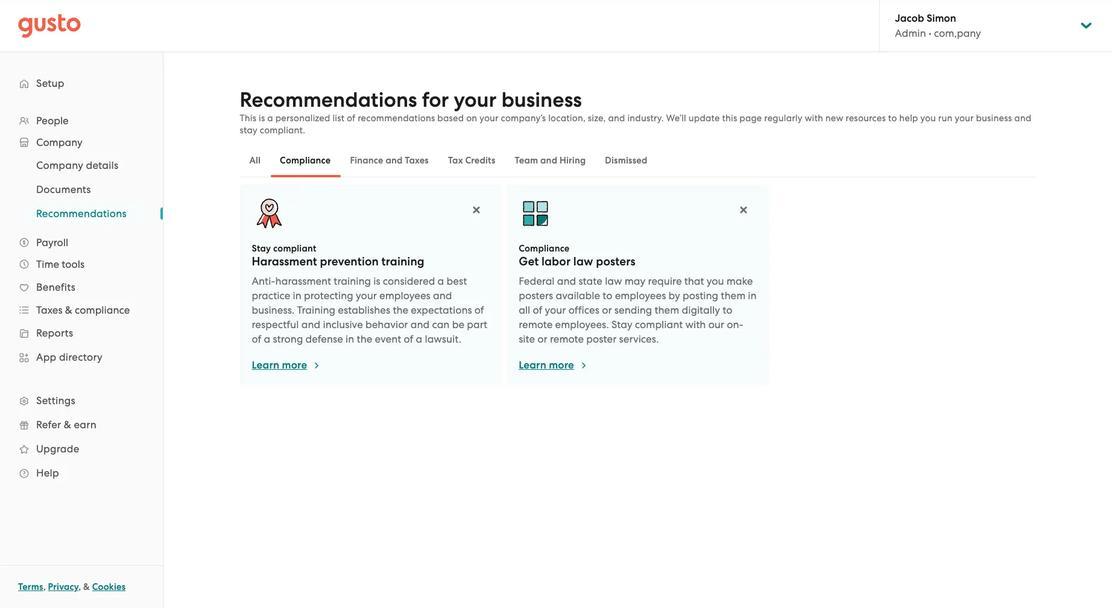 Task type: locate. For each thing, give the bounding box(es) containing it.
learn more link down the strong
[[252, 358, 322, 373]]

1 horizontal spatial with
[[805, 113, 824, 124]]

remote up site
[[519, 319, 553, 331]]

tax credits
[[448, 155, 496, 166]]

1 vertical spatial with
[[686, 319, 706, 331]]

your down "available"
[[545, 304, 566, 316]]

you inside recommendations for your business this is a personalized list of recommendations based on your company's location, size, and industry. we'll update this page regularly with new resources to help you run your business and stay compliant.
[[921, 113, 936, 124]]

refer
[[36, 419, 61, 431]]

0 vertical spatial &
[[65, 304, 72, 316]]

of right all
[[533, 304, 543, 316]]

1 horizontal spatial learn
[[519, 359, 547, 372]]

remote
[[519, 319, 553, 331], [550, 333, 584, 345]]

law left may
[[605, 275, 622, 287]]

help
[[36, 467, 59, 479]]

1 horizontal spatial to
[[723, 304, 733, 316]]

cookies button
[[92, 580, 126, 594]]

1 vertical spatial compliant
[[635, 319, 683, 331]]

recommendations inside gusto navigation element
[[36, 208, 127, 220]]

1 horizontal spatial more
[[549, 359, 574, 372]]

recommendations for recommendations for your business this is a personalized list of recommendations based on your company's location, size, and industry. we'll update this page regularly with new resources to help you run your business and stay compliant.
[[240, 87, 417, 112]]

1 horizontal spatial the
[[393, 304, 409, 316]]

0 vertical spatial you
[[921, 113, 936, 124]]

list containing people
[[0, 110, 163, 485]]

•
[[929, 27, 932, 39]]

0 horizontal spatial business
[[502, 87, 582, 112]]

1 horizontal spatial taxes
[[405, 155, 429, 166]]

them down by
[[655, 304, 680, 316]]

new
[[826, 113, 844, 124]]

taxes up reports
[[36, 304, 63, 316]]

on
[[467, 113, 478, 124]]

recommendations
[[358, 113, 435, 124]]

2 learn more link from the left
[[519, 358, 589, 373]]

1 vertical spatial stay
[[612, 319, 633, 331]]

1 learn from the left
[[252, 359, 280, 372]]

learn more for harassment
[[252, 359, 307, 372]]

1 horizontal spatial law
[[605, 275, 622, 287]]

0 vertical spatial is
[[259, 113, 265, 124]]

tax
[[448, 155, 463, 166]]

0 vertical spatial compliance
[[280, 155, 331, 166]]

learn more down the strong
[[252, 359, 307, 372]]

company for company
[[36, 136, 82, 148]]

compliance up labor
[[519, 243, 570, 254]]

in down harassment
[[293, 290, 302, 302]]

terms , privacy , & cookies
[[18, 582, 126, 592]]

your right on
[[480, 113, 499, 124]]

0 horizontal spatial with
[[686, 319, 706, 331]]

of right list
[[347, 113, 356, 124]]

0 horizontal spatial compliant
[[273, 243, 316, 254]]

all
[[249, 155, 261, 166]]

list
[[333, 113, 345, 124]]

your inside federal and state law may require that you make posters available to employees by posting them in all of your offices or sending them digitally to remote employees. stay compliant with our on- site or remote poster services.
[[545, 304, 566, 316]]

recommendations inside recommendations for your business this is a personalized list of recommendations based on your company's location, size, and industry. we'll update this page regularly with new resources to help you run your business and stay compliant.
[[240, 87, 417, 112]]

stay
[[252, 243, 271, 254], [612, 319, 633, 331]]

stay up harassment
[[252, 243, 271, 254]]

to left help
[[889, 113, 897, 124]]

team and hiring
[[515, 155, 586, 166]]

posters inside federal and state law may require that you make posters available to employees by posting them in all of your offices or sending them digitally to remote employees. stay compliant with our on- site or remote poster services.
[[519, 290, 553, 302]]

offices
[[569, 304, 600, 316]]

them
[[721, 290, 746, 302], [655, 304, 680, 316]]

1 horizontal spatial posters
[[596, 255, 636, 268]]

1 vertical spatial compliance
[[519, 243, 570, 254]]

is up establishes at left
[[374, 275, 381, 287]]

1 horizontal spatial is
[[374, 275, 381, 287]]

all
[[519, 304, 531, 316]]

1 horizontal spatial stay
[[612, 319, 633, 331]]

a down respectful
[[264, 333, 270, 345]]

compliance for compliance get labor law posters
[[519, 243, 570, 254]]

anti-harassment training is considered a best practice in protecting your employees and business. training establishes the expectations of respectful and inclusive behavior and can be part of a strong defense in the event of a lawsuit.
[[252, 275, 488, 345]]

admin
[[895, 27, 926, 39]]

considered
[[383, 275, 435, 287]]

law up the state
[[574, 255, 593, 268]]

privacy link
[[48, 582, 79, 592]]

company down people
[[36, 136, 82, 148]]

taxes & compliance button
[[12, 299, 151, 321]]

0 horizontal spatial law
[[574, 255, 593, 268]]

for
[[422, 87, 449, 112]]

training up considered
[[382, 255, 425, 268]]

your inside anti-harassment training is considered a best practice in protecting your employees and business. training establishes the expectations of respectful and inclusive behavior and can be part of a strong defense in the event of a lawsuit.
[[356, 290, 377, 302]]

with down digitally
[[686, 319, 706, 331]]

employees.
[[555, 319, 609, 331]]

training
[[297, 304, 336, 316]]

law inside federal and state law may require that you make posters available to employees by posting them in all of your offices or sending them digitally to remote employees. stay compliant with our on- site or remote poster services.
[[605, 275, 622, 287]]

1 horizontal spatial ,
[[79, 582, 81, 592]]

learn more link for labor
[[519, 358, 589, 373]]

posters inside the compliance get labor law posters
[[596, 255, 636, 268]]

& left cookies
[[83, 582, 90, 592]]

1 more from the left
[[282, 359, 307, 372]]

your
[[454, 87, 497, 112], [480, 113, 499, 124], [955, 113, 974, 124], [356, 290, 377, 302], [545, 304, 566, 316]]

of up part
[[475, 304, 484, 316]]

hiring
[[560, 155, 586, 166]]

recommendations down documents link
[[36, 208, 127, 220]]

0 horizontal spatial more
[[282, 359, 307, 372]]

time
[[36, 258, 59, 270]]

recommendation categories for your business tab list
[[240, 144, 1036, 177]]

compliant inside stay compliant harassment prevention training
[[273, 243, 316, 254]]

compliance inside the compliance get labor law posters
[[519, 243, 570, 254]]

2 company from the top
[[36, 159, 83, 171]]

more down the strong
[[282, 359, 307, 372]]

people
[[36, 115, 69, 127]]

0 horizontal spatial learn
[[252, 359, 280, 372]]

posters down "federal"
[[519, 290, 553, 302]]

0 horizontal spatial stay
[[252, 243, 271, 254]]

1 , from the left
[[43, 582, 46, 592]]

in down make at the right
[[748, 290, 757, 302]]

size,
[[588, 113, 606, 124]]

0 vertical spatial company
[[36, 136, 82, 148]]

them down make at the right
[[721, 290, 746, 302]]

compliance inside button
[[280, 155, 331, 166]]

compliant up harassment
[[273, 243, 316, 254]]

list
[[0, 110, 163, 485], [0, 153, 163, 226]]

company up "documents" on the left top of the page
[[36, 159, 83, 171]]

1 learn more link from the left
[[252, 358, 322, 373]]

1 horizontal spatial learn more link
[[519, 358, 589, 373]]

employees down may
[[615, 290, 666, 302]]

federal
[[519, 275, 555, 287]]

the left event
[[357, 333, 372, 345]]

best
[[447, 275, 467, 287]]

1 vertical spatial the
[[357, 333, 372, 345]]

recommendations for your business this is a personalized list of recommendations based on your company's location, size, and industry. we'll update this page regularly with new resources to help you run your business and stay compliant.
[[240, 87, 1032, 136]]

make
[[727, 275, 753, 287]]

employees down considered
[[380, 290, 431, 302]]

law inside the compliance get labor law posters
[[574, 255, 593, 268]]

& left earn
[[64, 419, 71, 431]]

this
[[240, 113, 257, 124]]

you inside federal and state law may require that you make posters available to employees by posting them in all of your offices or sending them digitally to remote employees. stay compliant with our on- site or remote poster services.
[[707, 275, 724, 287]]

0 horizontal spatial compliance
[[280, 155, 331, 166]]

,
[[43, 582, 46, 592], [79, 582, 81, 592]]

2 more from the left
[[549, 359, 574, 372]]

0 vertical spatial taxes
[[405, 155, 429, 166]]

1 horizontal spatial in
[[346, 333, 354, 345]]

more down employees.
[[549, 359, 574, 372]]

1 vertical spatial company
[[36, 159, 83, 171]]

0 horizontal spatial you
[[707, 275, 724, 287]]

0 horizontal spatial recommendations
[[36, 208, 127, 220]]

learn more link down site
[[519, 358, 589, 373]]

2 horizontal spatial to
[[889, 113, 897, 124]]

you up posting
[[707, 275, 724, 287]]

on-
[[727, 319, 744, 331]]

1 learn more from the left
[[252, 359, 307, 372]]

practice
[[252, 290, 290, 302]]

& for compliance
[[65, 304, 72, 316]]

is right the this
[[259, 113, 265, 124]]

0 horizontal spatial learn more
[[252, 359, 307, 372]]

1 horizontal spatial recommendations
[[240, 87, 417, 112]]

0 vertical spatial compliant
[[273, 243, 316, 254]]

1 horizontal spatial or
[[602, 304, 612, 316]]

in down inclusive
[[346, 333, 354, 345]]

0 vertical spatial with
[[805, 113, 824, 124]]

part
[[467, 319, 488, 331]]

compliance for compliance
[[280, 155, 331, 166]]

0 horizontal spatial or
[[538, 333, 548, 345]]

0 vertical spatial law
[[574, 255, 593, 268]]

1 vertical spatial is
[[374, 275, 381, 287]]

prevention
[[320, 255, 379, 268]]

cookies
[[92, 582, 126, 592]]

to right "available"
[[603, 290, 613, 302]]

be
[[452, 319, 465, 331]]

& up reports link
[[65, 304, 72, 316]]

1 vertical spatial posters
[[519, 290, 553, 302]]

site
[[519, 333, 535, 345]]

page
[[740, 113, 762, 124]]

business up "company's"
[[502, 87, 582, 112]]

recommendations up list
[[240, 87, 417, 112]]

training down prevention
[[334, 275, 371, 287]]

may
[[625, 275, 646, 287]]

1 horizontal spatial you
[[921, 113, 936, 124]]

more for labor
[[549, 359, 574, 372]]

0 horizontal spatial employees
[[380, 290, 431, 302]]

company
[[36, 136, 82, 148], [36, 159, 83, 171]]

with
[[805, 113, 824, 124], [686, 319, 706, 331]]

or right site
[[538, 333, 548, 345]]

a up compliant.
[[267, 113, 273, 124]]

this
[[723, 113, 738, 124]]

taxes inside button
[[405, 155, 429, 166]]

0 vertical spatial stay
[[252, 243, 271, 254]]

to up the on-
[[723, 304, 733, 316]]

a left lawsuit.
[[416, 333, 423, 345]]

require
[[648, 275, 682, 287]]

your up establishes at left
[[356, 290, 377, 302]]

defense
[[306, 333, 343, 345]]

company inside dropdown button
[[36, 136, 82, 148]]

list containing company details
[[0, 153, 163, 226]]

1 vertical spatial taxes
[[36, 304, 63, 316]]

0 vertical spatial posters
[[596, 255, 636, 268]]

you left the run
[[921, 113, 936, 124]]

stay inside federal and state law may require that you make posters available to employees by posting them in all of your offices or sending them digitally to remote employees. stay compliant with our on- site or remote poster services.
[[612, 319, 633, 331]]

behavior
[[366, 319, 408, 331]]

of inside federal and state law may require that you make posters available to employees by posting them in all of your offices or sending them digitally to remote employees. stay compliant with our on- site or remote poster services.
[[533, 304, 543, 316]]

in
[[293, 290, 302, 302], [748, 290, 757, 302], [346, 333, 354, 345]]

0 horizontal spatial is
[[259, 113, 265, 124]]

more
[[282, 359, 307, 372], [549, 359, 574, 372]]

1 vertical spatial recommendations
[[36, 208, 127, 220]]

earn
[[74, 419, 96, 431]]

with inside federal and state law may require that you make posters available to employees by posting them in all of your offices or sending them digitally to remote employees. stay compliant with our on- site or remote poster services.
[[686, 319, 706, 331]]

0 horizontal spatial taxes
[[36, 304, 63, 316]]

compliant up services.
[[635, 319, 683, 331]]

help
[[900, 113, 919, 124]]

0 horizontal spatial training
[[334, 275, 371, 287]]

0 vertical spatial training
[[382, 255, 425, 268]]

your up on
[[454, 87, 497, 112]]

2 list from the top
[[0, 153, 163, 226]]

1 vertical spatial you
[[707, 275, 724, 287]]

of inside recommendations for your business this is a personalized list of recommendations based on your company's location, size, and industry. we'll update this page regularly with new resources to help you run your business and stay compliant.
[[347, 113, 356, 124]]

, left privacy
[[43, 582, 46, 592]]

2 learn more from the left
[[519, 359, 574, 372]]

1 horizontal spatial them
[[721, 290, 746, 302]]

1 vertical spatial training
[[334, 275, 371, 287]]

0 horizontal spatial in
[[293, 290, 302, 302]]

a left best
[[438, 275, 444, 287]]

2 horizontal spatial in
[[748, 290, 757, 302]]

1 vertical spatial law
[[605, 275, 622, 287]]

of right event
[[404, 333, 414, 345]]

1 horizontal spatial compliance
[[519, 243, 570, 254]]

2 learn from the left
[[519, 359, 547, 372]]

0 horizontal spatial posters
[[519, 290, 553, 302]]

1 vertical spatial to
[[603, 290, 613, 302]]

recommendations
[[240, 87, 417, 112], [36, 208, 127, 220]]

1 list from the top
[[0, 110, 163, 485]]

protecting
[[304, 290, 353, 302]]

law
[[574, 255, 593, 268], [605, 275, 622, 287]]

state
[[579, 275, 603, 287]]

of
[[347, 113, 356, 124], [475, 304, 484, 316], [533, 304, 543, 316], [252, 333, 261, 345], [404, 333, 414, 345]]

you
[[921, 113, 936, 124], [707, 275, 724, 287]]

law for may
[[605, 275, 622, 287]]

0 vertical spatial to
[[889, 113, 897, 124]]

0 vertical spatial or
[[602, 304, 612, 316]]

1 employees from the left
[[380, 290, 431, 302]]

& inside dropdown button
[[65, 304, 72, 316]]

respectful
[[252, 319, 299, 331]]

compliance down compliant.
[[280, 155, 331, 166]]

harassment
[[252, 255, 317, 268]]

, left cookies
[[79, 582, 81, 592]]

1 horizontal spatial employees
[[615, 290, 666, 302]]

sending
[[615, 304, 652, 316]]

1 vertical spatial &
[[64, 419, 71, 431]]

credits
[[465, 155, 496, 166]]

0 horizontal spatial ,
[[43, 582, 46, 592]]

0 vertical spatial recommendations
[[240, 87, 417, 112]]

1 horizontal spatial compliant
[[635, 319, 683, 331]]

documents link
[[22, 179, 151, 200]]

1 vertical spatial or
[[538, 333, 548, 345]]

compliance
[[280, 155, 331, 166], [519, 243, 570, 254]]

help link
[[12, 462, 151, 484]]

taxes left tax
[[405, 155, 429, 166]]

0 horizontal spatial learn more link
[[252, 358, 322, 373]]

learn down site
[[519, 359, 547, 372]]

1 company from the top
[[36, 136, 82, 148]]

remote down employees.
[[550, 333, 584, 345]]

2 employees from the left
[[615, 290, 666, 302]]

upgrade
[[36, 443, 79, 455]]

0 vertical spatial remote
[[519, 319, 553, 331]]

0 horizontal spatial the
[[357, 333, 372, 345]]

or right 'offices'
[[602, 304, 612, 316]]

the up the behavior
[[393, 304, 409, 316]]

posters up may
[[596, 255, 636, 268]]

0 vertical spatial them
[[721, 290, 746, 302]]

stay inside stay compliant harassment prevention training
[[252, 243, 271, 254]]

is
[[259, 113, 265, 124], [374, 275, 381, 287]]

1 horizontal spatial learn more
[[519, 359, 574, 372]]

0 horizontal spatial them
[[655, 304, 680, 316]]

with left new on the right top of page
[[805, 113, 824, 124]]

business right the run
[[977, 113, 1013, 124]]

1 horizontal spatial training
[[382, 255, 425, 268]]

employees
[[380, 290, 431, 302], [615, 290, 666, 302]]

learn more down site
[[519, 359, 574, 372]]

setup
[[36, 77, 64, 89]]

1 horizontal spatial business
[[977, 113, 1013, 124]]

learn down the strong
[[252, 359, 280, 372]]

stay down sending at the right of page
[[612, 319, 633, 331]]



Task type: describe. For each thing, give the bounding box(es) containing it.
to inside recommendations for your business this is a personalized list of recommendations based on your company's location, size, and industry. we'll update this page regularly with new resources to help you run your business and stay compliant.
[[889, 113, 897, 124]]

0 vertical spatial the
[[393, 304, 409, 316]]

refer & earn link
[[12, 414, 151, 436]]

event
[[375, 333, 401, 345]]

with inside recommendations for your business this is a personalized list of recommendations based on your company's location, size, and industry. we'll update this page regularly with new resources to help you run your business and stay compliant.
[[805, 113, 824, 124]]

and inside federal and state law may require that you make posters available to employees by posting them in all of your offices or sending them digitally to remote employees. stay compliant with our on- site or remote poster services.
[[557, 275, 576, 287]]

federal and state law may require that you make posters available to employees by posting them in all of your offices or sending them digitally to remote employees. stay compliant with our on- site or remote poster services.
[[519, 275, 757, 345]]

0 horizontal spatial to
[[603, 290, 613, 302]]

time tools button
[[12, 253, 151, 275]]

tools
[[62, 258, 85, 270]]

business.
[[252, 304, 295, 316]]

app
[[36, 351, 56, 363]]

industry.
[[628, 113, 664, 124]]

app directory link
[[12, 346, 151, 368]]

inclusive
[[323, 319, 363, 331]]

tax credits button
[[439, 146, 505, 175]]

a inside recommendations for your business this is a personalized list of recommendations based on your company's location, size, and industry. we'll update this page regularly with new resources to help you run your business and stay compliant.
[[267, 113, 273, 124]]

1 vertical spatial remote
[[550, 333, 584, 345]]

harassment
[[275, 275, 331, 287]]

terms
[[18, 582, 43, 592]]

& for earn
[[64, 419, 71, 431]]

privacy
[[48, 582, 79, 592]]

setup link
[[12, 72, 151, 94]]

in inside federal and state law may require that you make posters available to employees by posting them in all of your offices or sending them digitally to remote employees. stay compliant with our on- site or remote poster services.
[[748, 290, 757, 302]]

com,pany
[[934, 27, 981, 39]]

stay compliant harassment prevention training
[[252, 243, 425, 268]]

company button
[[12, 132, 151, 153]]

posting
[[683, 290, 719, 302]]

is inside recommendations for your business this is a personalized list of recommendations based on your company's location, size, and industry. we'll update this page regularly with new resources to help you run your business and stay compliant.
[[259, 113, 265, 124]]

our
[[709, 319, 725, 331]]

company for company details
[[36, 159, 83, 171]]

taxes inside dropdown button
[[36, 304, 63, 316]]

details
[[86, 159, 118, 171]]

team and hiring button
[[505, 146, 596, 175]]

establishes
[[338, 304, 390, 316]]

is inside anti-harassment training is considered a best practice in protecting your employees and business. training establishes the expectations of respectful and inclusive behavior and can be part of a strong defense in the event of a lawsuit.
[[374, 275, 381, 287]]

services.
[[619, 333, 659, 345]]

training inside stay compliant harassment prevention training
[[382, 255, 425, 268]]

learn for labor
[[519, 359, 547, 372]]

benefits
[[36, 281, 75, 293]]

your right the run
[[955, 113, 974, 124]]

compliance button
[[270, 146, 341, 175]]

training inside anti-harassment training is considered a best practice in protecting your employees and business. training establishes the expectations of respectful and inclusive behavior and can be part of a strong defense in the event of a lawsuit.
[[334, 275, 371, 287]]

lawsuit.
[[425, 333, 462, 345]]

all button
[[240, 146, 270, 175]]

finance and taxes button
[[341, 146, 439, 175]]

employees inside federal and state law may require that you make posters available to employees by posting them in all of your offices or sending them digitally to remote employees. stay compliant with our on- site or remote poster services.
[[615, 290, 666, 302]]

regularly
[[765, 113, 803, 124]]

finance and taxes
[[350, 155, 429, 166]]

get
[[519, 255, 539, 268]]

2 vertical spatial to
[[723, 304, 733, 316]]

2 , from the left
[[79, 582, 81, 592]]

resources
[[846, 113, 886, 124]]

gusto navigation element
[[0, 52, 163, 504]]

available
[[556, 290, 600, 302]]

1 vertical spatial business
[[977, 113, 1013, 124]]

taxes & compliance
[[36, 304, 130, 316]]

company details
[[36, 159, 118, 171]]

compliant inside federal and state law may require that you make posters available to employees by posting them in all of your offices or sending them digitally to remote employees. stay compliant with our on- site or remote poster services.
[[635, 319, 683, 331]]

compliant.
[[260, 125, 305, 136]]

law for posters
[[574, 255, 593, 268]]

benefits link
[[12, 276, 151, 298]]

reports link
[[12, 322, 151, 344]]

2 vertical spatial &
[[83, 582, 90, 592]]

strong
[[273, 333, 303, 345]]

company's
[[501, 113, 546, 124]]

1 vertical spatial them
[[655, 304, 680, 316]]

can
[[432, 319, 450, 331]]

recommendations for recommendations
[[36, 208, 127, 220]]

payroll
[[36, 237, 68, 249]]

learn for harassment
[[252, 359, 280, 372]]

compliance
[[75, 304, 130, 316]]

anti-
[[252, 275, 275, 287]]

personalized
[[276, 113, 330, 124]]

compliance get labor law posters
[[519, 243, 636, 268]]

learn more link for harassment
[[252, 358, 322, 373]]

documents
[[36, 183, 91, 195]]

update
[[689, 113, 720, 124]]

digitally
[[682, 304, 720, 316]]

team
[[515, 155, 538, 166]]

reports
[[36, 327, 73, 339]]

learn more for labor
[[519, 359, 574, 372]]

based
[[438, 113, 464, 124]]

expectations
[[411, 304, 472, 316]]

finance
[[350, 155, 384, 166]]

simon
[[927, 12, 957, 25]]

of down respectful
[[252, 333, 261, 345]]

poster
[[587, 333, 617, 345]]

by
[[669, 290, 680, 302]]

home image
[[18, 14, 81, 38]]

settings link
[[12, 390, 151, 411]]

more for harassment
[[282, 359, 307, 372]]

upgrade link
[[12, 438, 151, 460]]

employees inside anti-harassment training is considered a best practice in protecting your employees and business. training establishes the expectations of respectful and inclusive behavior and can be part of a strong defense in the event of a lawsuit.
[[380, 290, 431, 302]]

payroll button
[[12, 232, 151, 253]]

terms link
[[18, 582, 43, 592]]

people button
[[12, 110, 151, 132]]

0 vertical spatial business
[[502, 87, 582, 112]]



Task type: vqa. For each thing, say whether or not it's contained in the screenshot.
"and" in Federal And State Law May Require That You Make Posters Available To Employees By Posting Them In All Of Your Offices Or Sending Them Digitally To Remote Employees. Stay Compliant With Our On- Site Or Remote Poster Services.
yes



